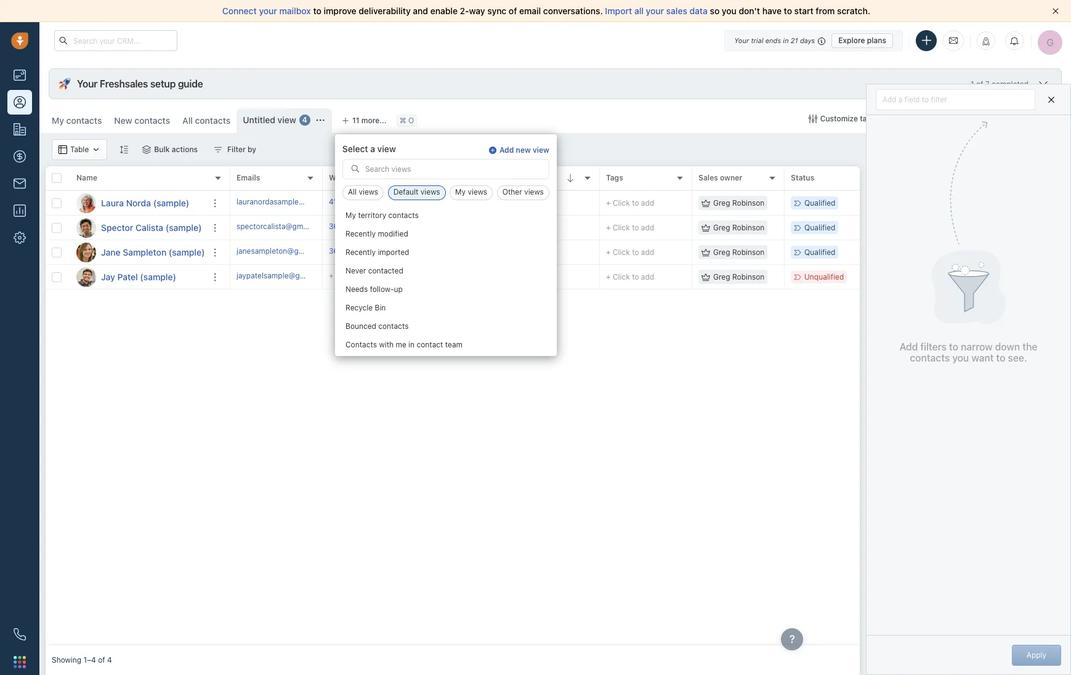 Task type: vqa. For each thing, say whether or not it's contained in the screenshot.
the Import contacts in one go.
no



Task type: locate. For each thing, give the bounding box(es) containing it.
owner
[[720, 173, 742, 183]]

4 robinson from the top
[[732, 272, 765, 281]]

new
[[516, 145, 531, 155]]

greg robinson for jaypatelsample@gmail.com + click to add
[[713, 272, 765, 281]]

1 horizontal spatial import
[[909, 114, 932, 123]]

contacts up table
[[66, 115, 102, 126]]

contacts
[[934, 114, 966, 123], [66, 115, 102, 126], [135, 115, 170, 126], [195, 115, 231, 126], [388, 211, 419, 220], [378, 322, 409, 331], [910, 352, 950, 363]]

import left all at top
[[605, 6, 632, 16]]

work
[[329, 173, 348, 183]]

to
[[313, 6, 321, 16], [784, 6, 792, 16], [922, 95, 929, 104], [632, 198, 639, 208], [632, 223, 639, 232], [632, 248, 639, 257], [355, 271, 362, 280], [632, 272, 639, 281], [949, 341, 958, 353], [996, 352, 1005, 363]]

1 horizontal spatial contact
[[1032, 114, 1059, 123]]

you right so on the right of the page
[[722, 6, 737, 16]]

add inside 'add filters to narrow down the contacts you want to see.'
[[900, 341, 918, 353]]

add inside the 47 row group
[[428, 198, 442, 207]]

a right 'select'
[[370, 144, 375, 154]]

1 views from the left
[[359, 188, 378, 197]]

lauranordasample@gmail.com link
[[237, 196, 341, 210]]

press space to select this row. row containing jaypatelsample@gmail.com
[[230, 265, 994, 289]]

contacts up with
[[378, 322, 409, 331]]

my for my views
[[455, 188, 466, 197]]

cell for janesampleton@gmail.com 3684932360
[[415, 240, 508, 264]]

2 your from the left
[[646, 6, 664, 16]]

press space to select this row. row containing janesampleton@gmail.com
[[230, 240, 994, 265]]

setup
[[150, 78, 176, 89]]

greg for jaypatelsample@gmail.com + click to add
[[713, 272, 730, 281]]

1 horizontal spatial you
[[952, 352, 969, 363]]

2 recently from the top
[[345, 248, 376, 257]]

enable
[[430, 6, 458, 16]]

deliverability
[[359, 6, 411, 16]]

view right new
[[533, 145, 549, 155]]

click for janesampleton@gmail.com 3684932360
[[613, 248, 630, 257]]

1 vertical spatial your
[[77, 78, 97, 89]]

import contacts
[[909, 114, 966, 123]]

views down the next
[[421, 188, 440, 197]]

2 greg from the top
[[713, 223, 730, 232]]

a for add
[[899, 95, 903, 104]]

phone image
[[14, 628, 26, 641]]

select
[[342, 144, 368, 154]]

sales owner
[[698, 173, 742, 183]]

3 qualified from the top
[[804, 248, 835, 257]]

jane
[[101, 247, 121, 257]]

all up 4167348672
[[348, 188, 357, 197]]

add a field to filter
[[883, 95, 947, 104]]

(sample) for jane sampleton (sample)
[[169, 247, 205, 257]]

0 horizontal spatial import
[[605, 6, 632, 16]]

views down score
[[524, 188, 544, 197]]

view down more...
[[377, 144, 396, 154]]

2 horizontal spatial my
[[455, 188, 466, 197]]

in left 21
[[783, 36, 789, 44]]

contacts for my contacts
[[66, 115, 102, 126]]

container_wx8msf4aqz5i3rn1 image right table
[[92, 145, 101, 154]]

default views button
[[388, 186, 446, 200]]

from
[[816, 6, 835, 16]]

2 horizontal spatial view
[[533, 145, 549, 155]]

1 vertical spatial a
[[370, 144, 375, 154]]

0 vertical spatial all
[[182, 115, 193, 126]]

0 horizontal spatial 4
[[107, 656, 112, 665]]

4 + click to add from the top
[[606, 272, 654, 281]]

other views button
[[497, 186, 549, 200]]

0 vertical spatial import
[[605, 6, 632, 16]]

import contacts button
[[892, 108, 972, 129]]

(sample) right calista
[[166, 222, 202, 233]]

task
[[444, 198, 459, 207]]

greg for janesampleton@gmail.com 3684932360
[[713, 248, 730, 257]]

in
[[783, 36, 789, 44], [408, 340, 415, 350]]

1 horizontal spatial all
[[348, 188, 357, 197]]

all inside button
[[348, 188, 357, 197]]

patel
[[117, 271, 138, 282]]

j image
[[76, 267, 96, 287]]

my views
[[455, 188, 487, 197]]

2-
[[460, 6, 469, 16]]

robinson
[[732, 198, 765, 208], [732, 223, 765, 232], [732, 248, 765, 257], [732, 272, 765, 281]]

sampleton
[[123, 247, 166, 257]]

by
[[248, 145, 256, 154]]

press space to select this row. row containing spector calista (sample)
[[46, 216, 230, 240]]

0 vertical spatial of
[[509, 6, 517, 16]]

3 views from the left
[[468, 188, 487, 197]]

greg robinson for janesampleton@gmail.com 3684932360
[[713, 248, 765, 257]]

greg for spectorcalista@gmail.com 3684945781
[[713, 223, 730, 232]]

your left freshsales
[[77, 78, 97, 89]]

(sample) right sampleton
[[169, 247, 205, 257]]

container_wx8msf4aqz5i3rn1 image inside the 'filter by' button
[[214, 145, 222, 154]]

1
[[971, 79, 974, 88]]

showing
[[52, 656, 81, 665]]

contacts inside the import contacts button
[[934, 114, 966, 123]]

1 horizontal spatial my
[[345, 211, 356, 220]]

add for janesampleton@gmail.com 3684932360
[[641, 248, 654, 257]]

(sample) up spector calista (sample) at the left
[[153, 197, 189, 208]]

mailbox
[[279, 6, 311, 16]]

jane sampleton (sample)
[[101, 247, 205, 257]]

0 vertical spatial a
[[899, 95, 903, 104]]

container_wx8msf4aqz5i3rn1 image
[[809, 115, 817, 123], [316, 116, 325, 124], [59, 145, 67, 154], [92, 145, 101, 154], [214, 145, 222, 154], [702, 199, 710, 207]]

container_wx8msf4aqz5i3rn1 image
[[142, 145, 151, 154], [702, 223, 710, 232], [702, 248, 710, 257], [702, 273, 710, 281]]

2 cell from the top
[[415, 265, 508, 289]]

47 grid
[[46, 166, 994, 646]]

2 + click to add from the top
[[606, 223, 654, 232]]

views left other
[[468, 188, 487, 197]]

j image
[[76, 242, 96, 262]]

+ for lauranordasample@gmail.com
[[606, 198, 611, 208]]

+ for jaypatelsample@gmail.com
[[606, 272, 611, 281]]

contacts up the 'filter by' button
[[195, 115, 231, 126]]

modified
[[378, 229, 408, 239]]

0 vertical spatial cell
[[415, 240, 508, 264]]

4 greg robinson from the top
[[713, 272, 765, 281]]

add for add contact
[[1015, 114, 1030, 123]]

add
[[641, 198, 654, 208], [641, 223, 654, 232], [641, 248, 654, 257], [364, 271, 377, 280], [641, 272, 654, 281]]

all views
[[348, 188, 378, 197]]

1 vertical spatial qualified
[[804, 223, 835, 232]]

2 vertical spatial my
[[345, 211, 356, 220]]

recently up 3684932360
[[345, 229, 376, 239]]

your for your trial ends in 21 days
[[734, 36, 749, 44]]

2 vertical spatial qualified
[[804, 248, 835, 257]]

of right 1–4
[[98, 656, 105, 665]]

1 horizontal spatial 4
[[302, 115, 307, 125]]

untitled view 4
[[243, 115, 307, 125]]

you left want
[[952, 352, 969, 363]]

1 vertical spatial 4
[[107, 656, 112, 665]]

add for add filters to narrow down the contacts you want to see.
[[900, 341, 918, 353]]

contacts with me in contact team
[[345, 340, 463, 350]]

2 qualified from the top
[[804, 223, 835, 232]]

email image
[[949, 35, 958, 46]]

import down the add a field to filter
[[909, 114, 932, 123]]

you
[[722, 6, 737, 16], [952, 352, 969, 363]]

new
[[114, 115, 132, 126]]

1 horizontal spatial your
[[646, 6, 664, 16]]

contacts left narrow
[[910, 352, 950, 363]]

me
[[396, 340, 406, 350]]

down
[[995, 341, 1020, 353]]

recently
[[345, 229, 376, 239], [345, 248, 376, 257]]

container_wx8msf4aqz5i3rn1 image left "11"
[[316, 116, 325, 124]]

robinson for spectorcalista@gmail.com 3684945781
[[732, 223, 765, 232]]

add left new
[[499, 145, 514, 155]]

qualified for spectorcalista@gmail.com 3684945781
[[804, 223, 835, 232]]

click for jaypatelsample@gmail.com + click to add
[[613, 272, 630, 281]]

views for other views
[[524, 188, 544, 197]]

4 greg from the top
[[713, 272, 730, 281]]

spectorcalista@gmail.com
[[237, 222, 328, 231]]

container_wx8msf4aqz5i3rn1 image for janesampleton@gmail.com 3684932360
[[702, 248, 710, 257]]

21
[[791, 36, 798, 44]]

of right sync
[[509, 6, 517, 16]]

contacts down add a field to filter button
[[934, 114, 966, 123]]

robinson for janesampleton@gmail.com 3684932360
[[732, 248, 765, 257]]

table
[[70, 145, 89, 154]]

row group
[[46, 191, 230, 289]]

recently up never
[[345, 248, 376, 257]]

import contacts group
[[892, 108, 993, 129]]

completed
[[992, 79, 1029, 88]]

2 horizontal spatial of
[[976, 79, 983, 88]]

add
[[883, 95, 896, 104], [1015, 114, 1030, 123], [499, 145, 514, 155], [428, 198, 442, 207], [900, 341, 918, 353]]

1 recently from the top
[[345, 229, 376, 239]]

cell
[[415, 240, 508, 264], [415, 265, 508, 289]]

want
[[972, 352, 994, 363]]

0 horizontal spatial your
[[259, 6, 277, 16]]

views up 4167348672
[[359, 188, 378, 197]]

11 more...
[[352, 116, 387, 125]]

all for all contacts
[[182, 115, 193, 126]]

with
[[379, 340, 394, 350]]

1 vertical spatial in
[[408, 340, 415, 350]]

in for 21
[[783, 36, 789, 44]]

0 horizontal spatial you
[[722, 6, 737, 16]]

2 views from the left
[[421, 188, 440, 197]]

0 horizontal spatial your
[[77, 78, 97, 89]]

3684932360 link
[[329, 246, 376, 259]]

so
[[710, 6, 720, 16]]

4 views from the left
[[524, 188, 544, 197]]

tags
[[606, 173, 623, 183]]

add down completed
[[1015, 114, 1030, 123]]

a left field
[[899, 95, 903, 104]]

1 horizontal spatial view
[[377, 144, 396, 154]]

1 horizontal spatial your
[[734, 36, 749, 44]]

untitled
[[243, 115, 275, 125]]

your left trial
[[734, 36, 749, 44]]

3 greg robinson from the top
[[713, 248, 765, 257]]

my up the task
[[455, 188, 466, 197]]

phone element
[[7, 622, 32, 647]]

l image
[[76, 193, 96, 213]]

4 right 1–4
[[107, 656, 112, 665]]

my up '3684945781' at top left
[[345, 211, 356, 220]]

0 vertical spatial your
[[734, 36, 749, 44]]

1 horizontal spatial a
[[899, 95, 903, 104]]

import all your sales data link
[[605, 6, 710, 16]]

1 vertical spatial you
[[952, 352, 969, 363]]

in for contact
[[408, 340, 415, 350]]

1 vertical spatial cell
[[415, 265, 508, 289]]

container_wx8msf4aqz5i3rn1 image inside the 47 row group
[[702, 199, 710, 207]]

1 cell from the top
[[415, 240, 508, 264]]

2 robinson from the top
[[732, 223, 765, 232]]

0 horizontal spatial contact
[[417, 340, 443, 350]]

add left "filters"
[[900, 341, 918, 353]]

container_wx8msf4aqz5i3rn1 image for spectorcalista@gmail.com 3684945781
[[702, 223, 710, 232]]

1 greg from the top
[[713, 198, 730, 208]]

2 greg robinson from the top
[[713, 223, 765, 232]]

(sample) for jay patel (sample)
[[140, 271, 176, 282]]

1 vertical spatial contact
[[417, 340, 443, 350]]

o
[[408, 116, 414, 125]]

0 horizontal spatial a
[[370, 144, 375, 154]]

+ click to add for spectorcalista@gmail.com 3684945781
[[606, 223, 654, 232]]

of right 1
[[976, 79, 983, 88]]

press space to select this row. row
[[46, 191, 230, 216], [230, 191, 994, 216], [46, 216, 230, 240], [230, 216, 994, 240], [46, 240, 230, 265], [230, 240, 994, 265], [46, 265, 230, 289], [230, 265, 994, 289]]

11
[[352, 116, 359, 125]]

status
[[791, 173, 814, 183]]

0 horizontal spatial in
[[408, 340, 415, 350]]

+ add task
[[421, 198, 459, 207]]

add left the task
[[428, 198, 442, 207]]

my up table dropdown button
[[52, 115, 64, 126]]

0 vertical spatial 4
[[302, 115, 307, 125]]

your left mailbox
[[259, 6, 277, 16]]

1 qualified from the top
[[804, 198, 835, 208]]

3 greg from the top
[[713, 248, 730, 257]]

contacts right 'new'
[[135, 115, 170, 126]]

0 vertical spatial you
[[722, 6, 737, 16]]

1 vertical spatial import
[[909, 114, 932, 123]]

0 horizontal spatial all
[[182, 115, 193, 126]]

0 vertical spatial recently
[[345, 229, 376, 239]]

my inside button
[[455, 188, 466, 197]]

0 vertical spatial my
[[52, 115, 64, 126]]

container_wx8msf4aqz5i3rn1 image down 'sales'
[[702, 199, 710, 207]]

4167348672 link
[[329, 196, 373, 210]]

view for add new view
[[533, 145, 549, 155]]

add for jaypatelsample@gmail.com + click to add
[[641, 272, 654, 281]]

your
[[259, 6, 277, 16], [646, 6, 664, 16]]

2 vertical spatial of
[[98, 656, 105, 665]]

activity
[[440, 173, 467, 183]]

laura
[[101, 197, 124, 208]]

0 vertical spatial qualified
[[804, 198, 835, 208]]

0 vertical spatial contact
[[1032, 114, 1059, 123]]

and
[[413, 6, 428, 16]]

1 vertical spatial recently
[[345, 248, 376, 257]]

row group containing laura norda (sample)
[[46, 191, 230, 289]]

3 robinson from the top
[[732, 248, 765, 257]]

1 vertical spatial all
[[348, 188, 357, 197]]

explore plans link
[[832, 33, 893, 48]]

needs
[[345, 285, 368, 294]]

1 horizontal spatial of
[[509, 6, 517, 16]]

container_wx8msf4aqz5i3rn1 image left filter
[[214, 145, 222, 154]]

filters
[[920, 341, 947, 353]]

add contact
[[1015, 114, 1059, 123]]

your
[[734, 36, 749, 44], [77, 78, 97, 89]]

Search views search field
[[343, 160, 549, 179]]

in right me
[[408, 340, 415, 350]]

4 right untitled view link
[[302, 115, 307, 125]]

0 horizontal spatial my
[[52, 115, 64, 126]]

jay patel (sample)
[[101, 271, 176, 282]]

3 + click to add from the top
[[606, 248, 654, 257]]

1 vertical spatial my
[[455, 188, 466, 197]]

view right untitled
[[278, 115, 296, 125]]

47 row group
[[230, 191, 994, 289]]

all up actions at top
[[182, 115, 193, 126]]

1 horizontal spatial in
[[783, 36, 789, 44]]

contact inside button
[[1032, 114, 1059, 123]]

unqualified
[[804, 272, 844, 281]]

territory
[[358, 211, 386, 220]]

a inside button
[[899, 95, 903, 104]]

imported
[[378, 248, 409, 257]]

add left field
[[883, 95, 896, 104]]

container_wx8msf4aqz5i3rn1 image left customize
[[809, 115, 817, 123]]

add contact button
[[999, 108, 1065, 129]]

0 vertical spatial in
[[783, 36, 789, 44]]

new contacts button
[[108, 108, 176, 133], [114, 115, 170, 126]]

(sample) down jane sampleton (sample) link
[[140, 271, 176, 282]]

your right all at top
[[646, 6, 664, 16]]



Task type: describe. For each thing, give the bounding box(es) containing it.
press space to select this row. row containing jay patel (sample)
[[46, 265, 230, 289]]

jay patel (sample) link
[[101, 271, 176, 283]]

all views button
[[342, 186, 384, 200]]

views for default views
[[421, 188, 440, 197]]

follow-
[[370, 285, 394, 294]]

add a field to filter button
[[876, 89, 1035, 110]]

+ for spectorcalista@gmail.com
[[606, 223, 611, 232]]

scratch.
[[837, 6, 870, 16]]

never contacted
[[345, 266, 403, 276]]

janesampleton@gmail.com link
[[237, 246, 330, 259]]

bulk actions button
[[134, 139, 206, 160]]

next activity
[[421, 173, 467, 183]]

guide
[[178, 78, 203, 89]]

my contacts
[[52, 115, 102, 126]]

search image
[[351, 165, 360, 173]]

bulk
[[154, 145, 170, 154]]

qualified for janesampleton@gmail.com 3684932360
[[804, 248, 835, 257]]

janesampleton@gmail.com 3684932360
[[237, 246, 376, 256]]

customize table button
[[801, 108, 886, 129]]

all
[[634, 6, 644, 16]]

style_myh0__igzzd8unmi image
[[120, 145, 128, 154]]

up
[[394, 285, 403, 294]]

start
[[794, 6, 814, 16]]

container_wx8msf4aqz5i3rn1 image for jaypatelsample@gmail.com + click to add
[[702, 273, 710, 281]]

s image
[[76, 218, 96, 237]]

close image
[[1053, 8, 1059, 14]]

table button
[[52, 139, 107, 160]]

sync
[[487, 6, 506, 16]]

explore
[[838, 35, 865, 45]]

name row
[[46, 166, 230, 191]]

trial
[[751, 36, 763, 44]]

name
[[76, 173, 97, 183]]

default views
[[393, 188, 440, 197]]

1 + click to add from the top
[[606, 198, 654, 208]]

+ for janesampleton@gmail.com
[[606, 248, 611, 257]]

4167348672
[[329, 197, 373, 206]]

filter by
[[227, 145, 256, 154]]

views for all views
[[359, 188, 378, 197]]

1 vertical spatial of
[[976, 79, 983, 88]]

jane sampleton (sample) link
[[101, 246, 205, 258]]

press space to select this row. row containing laura norda (sample)
[[46, 191, 230, 216]]

freshsales
[[100, 78, 148, 89]]

explore plans
[[838, 35, 886, 45]]

bounced contacts
[[345, 322, 409, 331]]

(sample) for laura norda (sample)
[[153, 197, 189, 208]]

actions
[[172, 145, 198, 154]]

you inside 'add filters to narrow down the contacts you want to see.'
[[952, 352, 969, 363]]

the
[[1023, 341, 1038, 353]]

recently for recently imported
[[345, 248, 376, 257]]

11 more... button
[[335, 112, 393, 129]]

bounced
[[345, 322, 376, 331]]

contacts inside 'add filters to narrow down the contacts you want to see.'
[[910, 352, 950, 363]]

press space to select this row. row containing spectorcalista@gmail.com
[[230, 216, 994, 240]]

add for spectorcalista@gmail.com 3684945781
[[641, 223, 654, 232]]

1–4
[[83, 656, 96, 665]]

1 greg robinson from the top
[[713, 198, 765, 208]]

cell for jaypatelsample@gmail.com + click to add
[[415, 265, 508, 289]]

team
[[445, 340, 463, 350]]

contacts
[[345, 340, 377, 350]]

+ click to add for jaypatelsample@gmail.com + click to add
[[606, 272, 654, 281]]

connect
[[222, 6, 257, 16]]

filter by button
[[206, 139, 264, 160]]

data
[[690, 6, 708, 16]]

contacted
[[368, 266, 403, 276]]

(sample) for spector calista (sample)
[[166, 222, 202, 233]]

4 inside untitled view 4
[[302, 115, 307, 125]]

to inside button
[[922, 95, 929, 104]]

name column header
[[70, 166, 230, 191]]

1 your from the left
[[259, 6, 277, 16]]

0 horizontal spatial of
[[98, 656, 105, 665]]

your for your freshsales setup guide
[[77, 78, 97, 89]]

click for spectorcalista@gmail.com 3684945781
[[613, 223, 630, 232]]

needs follow-up
[[345, 285, 403, 294]]

contacts for import contacts
[[934, 114, 966, 123]]

views for my views
[[468, 188, 487, 197]]

bulk actions
[[154, 145, 198, 154]]

laura norda (sample) link
[[101, 197, 189, 209]]

filter
[[227, 145, 246, 154]]

0 horizontal spatial view
[[278, 115, 296, 125]]

press space to select this row. row containing 47
[[230, 191, 994, 216]]

more...
[[361, 116, 387, 125]]

default
[[393, 188, 418, 197]]

contacts for new contacts
[[135, 115, 170, 126]]

add for add new view
[[499, 145, 514, 155]]

jay
[[101, 271, 115, 282]]

press space to select this row. row containing jane sampleton (sample)
[[46, 240, 230, 265]]

1 of 7 completed
[[971, 79, 1029, 88]]

add for add a field to filter
[[883, 95, 896, 104]]

field
[[905, 95, 920, 104]]

a for select
[[370, 144, 375, 154]]

container_wx8msf4aqz5i3rn1 image left table
[[59, 145, 67, 154]]

view for select a view
[[377, 144, 396, 154]]

customize
[[820, 114, 858, 123]]

robinson for jaypatelsample@gmail.com + click to add
[[732, 272, 765, 281]]

connect your mailbox link
[[222, 6, 313, 16]]

contacts for all contacts
[[195, 115, 231, 126]]

3684932360
[[329, 246, 376, 256]]

greg robinson for spectorcalista@gmail.com 3684945781
[[713, 223, 765, 232]]

calista
[[135, 222, 163, 233]]

⌘ o
[[400, 116, 414, 125]]

container_wx8msf4aqz5i3rn1 image inside customize table button
[[809, 115, 817, 123]]

7
[[985, 79, 990, 88]]

contacts for bounced contacts
[[378, 322, 409, 331]]

add new view
[[499, 145, 549, 155]]

select a view
[[342, 144, 396, 154]]

narrow
[[961, 341, 993, 353]]

import inside button
[[909, 114, 932, 123]]

47
[[514, 197, 526, 208]]

all contacts
[[182, 115, 231, 126]]

sales
[[698, 173, 718, 183]]

my for my contacts
[[52, 115, 64, 126]]

recycle
[[345, 303, 373, 313]]

contacts up modified
[[388, 211, 419, 220]]

container_wx8msf4aqz5i3rn1 image inside bulk actions button
[[142, 145, 151, 154]]

my views button
[[450, 186, 493, 200]]

have
[[762, 6, 782, 16]]

emails
[[237, 173, 260, 183]]

3684945781 link
[[329, 221, 374, 234]]

email
[[519, 6, 541, 16]]

1 robinson from the top
[[732, 198, 765, 208]]

bin
[[375, 303, 386, 313]]

my for my territory contacts
[[345, 211, 356, 220]]

jaypatelsample@gmail.com link
[[237, 270, 331, 283]]

never
[[345, 266, 366, 276]]

all for all views
[[348, 188, 357, 197]]

other views
[[502, 188, 544, 197]]

recently for recently modified
[[345, 229, 376, 239]]

Search your CRM... text field
[[54, 30, 177, 51]]

conversations.
[[543, 6, 603, 16]]

freshworks switcher image
[[14, 656, 26, 668]]

+ click to add for janesampleton@gmail.com 3684932360
[[606, 248, 654, 257]]

don't
[[739, 6, 760, 16]]

your trial ends in 21 days
[[734, 36, 815, 44]]

untitled view link
[[243, 114, 296, 126]]



